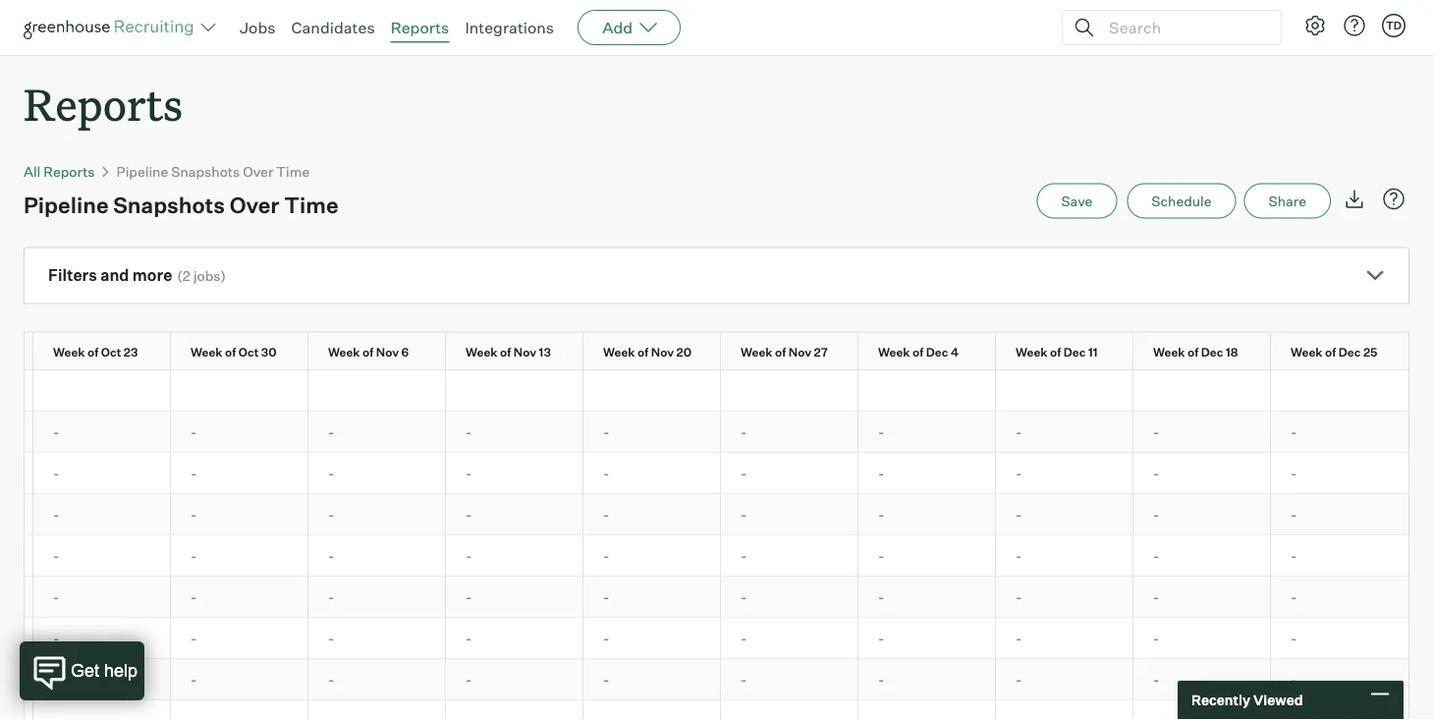 Task type: locate. For each thing, give the bounding box(es) containing it.
1 nov from the left
[[376, 345, 399, 359]]

of for 25
[[1326, 345, 1337, 359]]

nov for 20
[[651, 345, 674, 359]]

grid
[[0, 333, 1427, 720]]

4
[[951, 345, 959, 359]]

of inside column header
[[638, 345, 649, 359]]

week of dec 25
[[1291, 345, 1378, 359]]

nov for 27
[[789, 345, 812, 359]]

week of nov 13
[[466, 345, 551, 359]]

0 vertical spatial time
[[276, 163, 310, 180]]

of for 20
[[638, 345, 649, 359]]

6
[[401, 345, 409, 359]]

of left 30
[[225, 345, 236, 359]]

row group
[[0, 370, 1409, 411], [0, 411, 1409, 453], [0, 453, 1409, 494], [0, 494, 1409, 535], [0, 535, 1409, 576], [0, 576, 1409, 618], [0, 618, 1409, 659], [0, 659, 1409, 700], [0, 700, 1409, 720]]

pipeline down the all reports link
[[24, 191, 109, 218]]

dec
[[926, 345, 949, 359], [1064, 345, 1086, 359], [1202, 345, 1224, 359], [1339, 345, 1361, 359]]

3 dec from the left
[[1202, 345, 1224, 359]]

reports
[[391, 18, 449, 37], [24, 75, 183, 133], [44, 163, 95, 180]]

week inside week of dec 18 column header
[[1154, 345, 1186, 359]]

1 row group from the top
[[0, 370, 1409, 411]]

week for week of oct 23
[[53, 345, 85, 359]]

of left 20
[[638, 345, 649, 359]]

week inside "week of dec 4" column header
[[878, 345, 910, 359]]

2 vertical spatial reports
[[44, 163, 95, 180]]

2 oct from the left
[[239, 345, 259, 359]]

week left 11
[[1016, 345, 1048, 359]]

week for week of dec 11
[[1016, 345, 1048, 359]]

9 week from the left
[[1154, 345, 1186, 359]]

2 of from the left
[[225, 345, 236, 359]]

week for week of nov 6
[[328, 345, 360, 359]]

8 week from the left
[[1016, 345, 1048, 359]]

6 week from the left
[[741, 345, 773, 359]]

column header
[[0, 333, 50, 369]]

of for 13
[[500, 345, 511, 359]]

pipeline right the all reports link
[[116, 163, 168, 180]]

nov left 13
[[514, 345, 537, 359]]

week inside week of nov 27 column header
[[741, 345, 773, 359]]

nov left 20
[[651, 345, 674, 359]]

save button
[[1037, 183, 1118, 219]]

of left '18'
[[1188, 345, 1199, 359]]

0 horizontal spatial pipeline
[[24, 191, 109, 218]]

configure image
[[1304, 14, 1328, 37]]

of for 27
[[775, 345, 786, 359]]

week left 13
[[466, 345, 498, 359]]

4 dec from the left
[[1339, 345, 1361, 359]]

week of oct 30 column header
[[171, 333, 325, 369]]

week left 30
[[191, 345, 223, 359]]

week
[[53, 345, 85, 359], [191, 345, 223, 359], [328, 345, 360, 359], [466, 345, 498, 359], [603, 345, 635, 359], [741, 345, 773, 359], [878, 345, 910, 359], [1016, 345, 1048, 359], [1154, 345, 1186, 359], [1291, 345, 1323, 359]]

13
[[539, 345, 551, 359]]

6 row group from the top
[[0, 576, 1409, 618]]

oct left 30
[[239, 345, 259, 359]]

of for 4
[[913, 345, 924, 359]]

of left 4
[[913, 345, 924, 359]]

-
[[53, 423, 59, 440], [191, 423, 197, 440], [328, 423, 334, 440], [466, 423, 472, 440], [603, 423, 610, 440], [741, 423, 747, 440], [878, 423, 885, 440], [1016, 423, 1022, 440], [1154, 423, 1160, 440], [1291, 423, 1297, 440], [53, 464, 59, 481], [191, 464, 197, 481], [328, 464, 334, 481], [466, 464, 472, 481], [603, 464, 610, 481], [741, 464, 747, 481], [878, 464, 885, 481], [1016, 464, 1022, 481], [1154, 464, 1160, 481], [1291, 464, 1297, 481], [53, 505, 59, 522], [191, 505, 197, 522], [328, 505, 334, 522], [466, 505, 472, 522], [603, 505, 610, 522], [741, 505, 747, 522], [878, 505, 885, 522], [1016, 505, 1022, 522], [1154, 505, 1160, 522], [1291, 505, 1297, 522], [53, 546, 59, 564], [191, 546, 197, 564], [328, 546, 334, 564], [466, 546, 472, 564], [603, 546, 610, 564], [741, 546, 747, 564], [878, 546, 885, 564], [1016, 546, 1022, 564], [1154, 546, 1160, 564], [1291, 546, 1297, 564], [53, 588, 59, 605], [191, 588, 197, 605], [328, 588, 334, 605], [466, 588, 472, 605], [603, 588, 610, 605], [741, 588, 747, 605], [878, 588, 885, 605], [1016, 588, 1022, 605], [1154, 588, 1160, 605], [1291, 588, 1297, 605], [53, 629, 59, 646], [191, 629, 197, 646], [328, 629, 334, 646], [466, 629, 472, 646], [603, 629, 610, 646], [741, 629, 747, 646], [878, 629, 885, 646], [1016, 629, 1022, 646], [1154, 629, 1160, 646], [1291, 629, 1297, 646], [53, 670, 59, 688], [191, 670, 197, 688], [328, 670, 334, 688], [466, 670, 472, 688], [603, 670, 610, 688], [741, 670, 747, 688], [878, 670, 885, 688], [1016, 670, 1022, 688], [1154, 670, 1160, 688], [1291, 670, 1297, 688]]

candidates
[[291, 18, 375, 37]]

nov left 6
[[376, 345, 399, 359]]

week of dec 4
[[878, 345, 959, 359]]

10 row from the top
[[0, 700, 1409, 720]]

over
[[243, 163, 273, 180], [230, 191, 280, 218]]

week inside week of dec 25 column header
[[1291, 345, 1323, 359]]

jobs link
[[240, 18, 276, 37]]

1 horizontal spatial oct
[[239, 345, 259, 359]]

4 nov from the left
[[789, 345, 812, 359]]

week left 23
[[53, 345, 85, 359]]

oct left 23
[[101, 345, 121, 359]]

2 dec from the left
[[1064, 345, 1086, 359]]

25
[[1364, 345, 1378, 359]]

reports right all on the top of page
[[44, 163, 95, 180]]

dec left 25
[[1339, 345, 1361, 359]]

Search text field
[[1104, 13, 1264, 42]]

grid containing -
[[0, 333, 1427, 720]]

add button
[[578, 10, 681, 45]]

5 week from the left
[[603, 345, 635, 359]]

7 of from the left
[[913, 345, 924, 359]]

of left '27'
[[775, 345, 786, 359]]

5 row group from the top
[[0, 535, 1409, 576]]

integrations link
[[465, 18, 554, 37]]

0 vertical spatial pipeline
[[116, 163, 168, 180]]

of for 23
[[87, 345, 99, 359]]

week inside the week of oct 23 column header
[[53, 345, 85, 359]]

of left 11
[[1050, 345, 1062, 359]]

jobs
[[193, 267, 221, 285]]

3 row from the top
[[0, 411, 1409, 452]]

18
[[1226, 345, 1239, 359]]

snapshots
[[171, 163, 240, 180], [113, 191, 225, 218]]

of left 13
[[500, 345, 511, 359]]

2
[[183, 267, 190, 285]]

5 of from the left
[[638, 345, 649, 359]]

week of nov 20
[[603, 345, 692, 359]]

1 week from the left
[[53, 345, 85, 359]]

week of nov 27 column header
[[721, 333, 876, 369]]

pipeline snapshots over time
[[116, 163, 310, 180], [24, 191, 339, 218]]

week inside week of dec 11 column header
[[1016, 345, 1048, 359]]

row
[[0, 333, 1427, 369], [0, 370, 1409, 410], [0, 411, 1409, 452], [0, 453, 1409, 493], [0, 494, 1409, 534], [0, 535, 1409, 575], [0, 576, 1409, 617], [0, 618, 1409, 658], [0, 659, 1409, 699], [0, 700, 1409, 720]]

week inside week of nov 20 column header
[[603, 345, 635, 359]]

7 row group from the top
[[0, 618, 1409, 659]]

dec left 4
[[926, 345, 949, 359]]

3 week from the left
[[328, 345, 360, 359]]

share
[[1269, 192, 1307, 209]]

week left 20
[[603, 345, 635, 359]]

oct
[[101, 345, 121, 359], [239, 345, 259, 359]]

cell
[[33, 370, 171, 410], [171, 370, 309, 410], [309, 370, 446, 410], [446, 370, 584, 410], [584, 370, 721, 410], [721, 370, 859, 410], [859, 370, 996, 410], [996, 370, 1134, 410], [1134, 370, 1271, 410], [1271, 370, 1409, 410], [171, 700, 309, 720], [309, 700, 446, 720], [446, 700, 584, 720], [584, 700, 721, 720], [721, 700, 859, 720], [859, 700, 996, 720], [996, 700, 1134, 720]]

week left '18'
[[1154, 345, 1186, 359]]

dec left 11
[[1064, 345, 1086, 359]]

reports link
[[391, 18, 449, 37]]

1 dec from the left
[[926, 345, 949, 359]]

of inside column header
[[1326, 345, 1337, 359]]

share button
[[1245, 183, 1331, 219]]

dec for 25
[[1339, 345, 1361, 359]]

dec left '18'
[[1202, 345, 1224, 359]]

reports down greenhouse recruiting "image"
[[24, 75, 183, 133]]

8 of from the left
[[1050, 345, 1062, 359]]

23
[[124, 345, 138, 359]]

week for week of oct 30
[[191, 345, 223, 359]]

td
[[1386, 19, 1402, 32]]

nov
[[376, 345, 399, 359], [514, 345, 537, 359], [651, 345, 674, 359], [789, 345, 812, 359]]

week of dec 11 column header
[[996, 333, 1151, 369]]

10 of from the left
[[1326, 345, 1337, 359]]

2 row from the top
[[0, 370, 1409, 410]]

dec for 18
[[1202, 345, 1224, 359]]

schedule button
[[1127, 183, 1237, 219]]

week of dec 11
[[1016, 345, 1098, 359]]

week of oct 23 column header
[[33, 333, 188, 369]]

week inside week of nov 6 column header
[[328, 345, 360, 359]]

week left 4
[[878, 345, 910, 359]]

td button
[[1379, 10, 1410, 41]]

of left 25
[[1326, 345, 1337, 359]]

pipeline
[[116, 163, 168, 180], [24, 191, 109, 218]]

1 horizontal spatial pipeline
[[116, 163, 168, 180]]

integrations
[[465, 18, 554, 37]]

(
[[177, 267, 183, 285]]

of left 23
[[87, 345, 99, 359]]

add
[[602, 18, 633, 37]]

3 of from the left
[[363, 345, 374, 359]]

7 week from the left
[[878, 345, 910, 359]]

1 row from the top
[[0, 333, 1427, 369]]

27
[[814, 345, 828, 359]]

nov inside column header
[[651, 345, 674, 359]]

10 week from the left
[[1291, 345, 1323, 359]]

0 horizontal spatial oct
[[101, 345, 121, 359]]

2 week from the left
[[191, 345, 223, 359]]

2 nov from the left
[[514, 345, 537, 359]]

1 oct from the left
[[101, 345, 121, 359]]

3 nov from the left
[[651, 345, 674, 359]]

1 vertical spatial over
[[230, 191, 280, 218]]

td button
[[1383, 14, 1406, 37]]

reports right candidates link
[[391, 18, 449, 37]]

oct for 30
[[239, 345, 259, 359]]

week left 6
[[328, 345, 360, 359]]

week left '27'
[[741, 345, 773, 359]]

week inside week of oct 30 column header
[[191, 345, 223, 359]]

row containing week of oct 23
[[0, 333, 1427, 369]]

0 vertical spatial over
[[243, 163, 273, 180]]

of left 6
[[363, 345, 374, 359]]

1 vertical spatial pipeline
[[24, 191, 109, 218]]

week inside week of nov 13 column header
[[466, 345, 498, 359]]

4 week from the left
[[466, 345, 498, 359]]

4 of from the left
[[500, 345, 511, 359]]

week for week of nov 27
[[741, 345, 773, 359]]

6 of from the left
[[775, 345, 786, 359]]

time
[[276, 163, 310, 180], [284, 191, 339, 218]]

week of nov 20 column header
[[584, 333, 738, 369]]

nov left '27'
[[789, 345, 812, 359]]

9 of from the left
[[1188, 345, 1199, 359]]

dec inside column header
[[1339, 345, 1361, 359]]

8 row from the top
[[0, 618, 1409, 658]]

of
[[87, 345, 99, 359], [225, 345, 236, 359], [363, 345, 374, 359], [500, 345, 511, 359], [638, 345, 649, 359], [775, 345, 786, 359], [913, 345, 924, 359], [1050, 345, 1062, 359], [1188, 345, 1199, 359], [1326, 345, 1337, 359]]

save and schedule this report to revisit it! element
[[1037, 183, 1127, 219]]

week left 25
[[1291, 345, 1323, 359]]

1 of from the left
[[87, 345, 99, 359]]



Task type: describe. For each thing, give the bounding box(es) containing it.
of for 11
[[1050, 345, 1062, 359]]

week of nov 6
[[328, 345, 409, 359]]

candidates link
[[291, 18, 375, 37]]

8 row group from the top
[[0, 659, 1409, 700]]

week for week of dec 4
[[878, 345, 910, 359]]

all reports
[[24, 163, 95, 180]]

week for week of nov 20
[[603, 345, 635, 359]]

dec for 4
[[926, 345, 949, 359]]

recently viewed
[[1192, 692, 1304, 709]]

5 row from the top
[[0, 494, 1409, 534]]

pipeline snapshots over time link
[[116, 163, 310, 180]]

2 row group from the top
[[0, 411, 1409, 453]]

all
[[24, 163, 41, 180]]

1 vertical spatial time
[[284, 191, 339, 218]]

3 row group from the top
[[0, 453, 1409, 494]]

faq image
[[1383, 187, 1406, 211]]

1 vertical spatial reports
[[24, 75, 183, 133]]

week of dec 18
[[1154, 345, 1239, 359]]

of for 18
[[1188, 345, 1199, 359]]

week of nov 27
[[741, 345, 828, 359]]

week of dec 18 column header
[[1134, 333, 1288, 369]]

download image
[[1343, 187, 1367, 211]]

oct for 23
[[101, 345, 121, 359]]

6 row from the top
[[0, 535, 1409, 575]]

11
[[1089, 345, 1098, 359]]

week of dec 4 column header
[[859, 333, 1013, 369]]

of for 30
[[225, 345, 236, 359]]

of for 6
[[363, 345, 374, 359]]

nov for 13
[[514, 345, 537, 359]]

1 vertical spatial pipeline snapshots over time
[[24, 191, 339, 218]]

recently
[[1192, 692, 1251, 709]]

1 vertical spatial snapshots
[[113, 191, 225, 218]]

week for week of nov 13
[[466, 345, 498, 359]]

week of oct 30
[[191, 345, 277, 359]]

week for week of dec 18
[[1154, 345, 1186, 359]]

0 vertical spatial pipeline snapshots over time
[[116, 163, 310, 180]]

schedule
[[1152, 192, 1212, 209]]

dec for 11
[[1064, 345, 1086, 359]]

all reports link
[[24, 163, 95, 180]]

4 row from the top
[[0, 453, 1409, 493]]

jobs
[[240, 18, 276, 37]]

more
[[132, 265, 172, 285]]

4 row group from the top
[[0, 494, 1409, 535]]

nov for 6
[[376, 345, 399, 359]]

7 row from the top
[[0, 576, 1409, 617]]

greenhouse recruiting image
[[24, 16, 200, 39]]

30
[[261, 345, 277, 359]]

0 vertical spatial snapshots
[[171, 163, 240, 180]]

week of dec 25 column header
[[1271, 333, 1427, 369]]

0 vertical spatial reports
[[391, 18, 449, 37]]

viewed
[[1254, 692, 1304, 709]]

)
[[221, 267, 226, 285]]

filters
[[48, 265, 97, 285]]

week of nov 13 column header
[[446, 333, 600, 369]]

save
[[1062, 192, 1093, 209]]

and
[[100, 265, 129, 285]]

week of oct 23
[[53, 345, 138, 359]]

filters and more ( 2 jobs )
[[48, 265, 226, 285]]

20
[[677, 345, 692, 359]]

9 row group from the top
[[0, 700, 1409, 720]]

week of nov 6 column header
[[309, 333, 463, 369]]

9 row from the top
[[0, 659, 1409, 699]]

week for week of dec 25
[[1291, 345, 1323, 359]]



Task type: vqa. For each thing, say whether or not it's contained in the screenshot.
6 Of
yes



